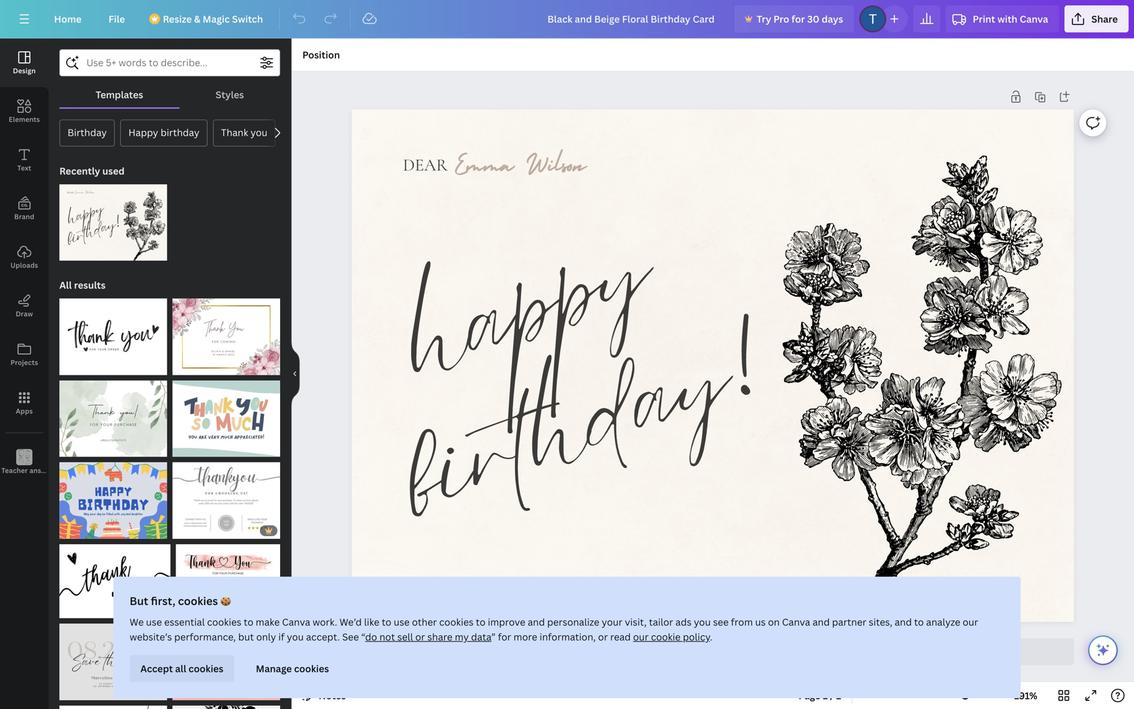 Task type: locate. For each thing, give the bounding box(es) containing it.
cookies right all
[[189, 662, 224, 675]]

1 vertical spatial our
[[633, 630, 649, 643]]

1 horizontal spatial and
[[813, 616, 830, 628]]

and left partner on the bottom right of the page
[[813, 616, 830, 628]]

2 to from the left
[[382, 616, 392, 628]]

Design title text field
[[537, 5, 729, 32]]

read
[[610, 630, 631, 643]]

1 horizontal spatial use
[[394, 616, 410, 628]]

draw
[[16, 309, 33, 318]]

Use 5+ words to describe... search field
[[86, 50, 253, 76]]

you inside button
[[251, 126, 268, 139]]

our down the visit,
[[633, 630, 649, 643]]

beige trendy minimalist aesthetic save the date card image
[[59, 624, 167, 700]]

2 horizontal spatial and
[[895, 616, 912, 628]]

cookies up the notes dropdown button
[[294, 662, 329, 675]]

teacher
[[1, 466, 28, 475]]

sell
[[397, 630, 413, 643]]

birthday
[[161, 126, 199, 139]]

home link
[[43, 5, 92, 32]]

white minimalist simple thank you card image
[[59, 299, 167, 375]]

position
[[303, 48, 340, 61]]

4 to from the left
[[915, 616, 924, 628]]

canva up if
[[282, 616, 310, 628]]

black and beige floral birthday card group
[[59, 176, 167, 261]]

or right sell
[[415, 630, 425, 643]]

performance,
[[174, 630, 236, 643]]

or down "your"
[[598, 630, 608, 643]]

0 horizontal spatial you
[[251, 126, 268, 139]]

black and white handwritten thank you card group
[[59, 536, 170, 618]]

cookies down 🍪
[[207, 616, 242, 628]]

accept
[[140, 662, 173, 675]]

design
[[13, 66, 36, 75]]

/
[[830, 689, 834, 702]]

2 or from the left
[[598, 630, 608, 643]]

blue & yellow cute happy birthday card group
[[59, 454, 167, 539]]

but
[[238, 630, 254, 643]]

and
[[528, 616, 545, 628], [813, 616, 830, 628], [895, 616, 912, 628]]

we'd
[[340, 616, 362, 628]]

work.
[[313, 616, 337, 628]]

0 vertical spatial our
[[963, 616, 979, 628]]

1 to from the left
[[244, 616, 253, 628]]

text button
[[0, 136, 49, 184]]

you right if
[[287, 630, 304, 643]]

we use essential cookies to make canva work. we'd like to use other cookies to improve and personalize your visit, tailor ads you see from us on canva and partner sites, and to analyze our website's performance, but only if you accept. see "
[[130, 616, 979, 643]]

make
[[256, 616, 280, 628]]

other
[[412, 616, 437, 628]]

and right the sites,
[[895, 616, 912, 628]]

1
[[823, 689, 828, 702], [836, 689, 841, 702]]

use up website's
[[146, 616, 162, 628]]

1 or from the left
[[415, 630, 425, 643]]

floral black and white wedding card image
[[173, 706, 280, 709]]

0 horizontal spatial or
[[415, 630, 425, 643]]

brand button
[[0, 184, 49, 233]]

apps
[[16, 407, 33, 416]]

or
[[415, 630, 425, 643], [598, 630, 608, 643]]

and up do not sell or share my data " for more information, or read our cookie policy .
[[528, 616, 545, 628]]

you
[[251, 126, 268, 139], [694, 616, 711, 628], [287, 630, 304, 643]]

first,
[[151, 594, 175, 608]]

canva inside dropdown button
[[1020, 12, 1049, 25]]

1 use from the left
[[146, 616, 162, 628]]

to left analyze
[[915, 616, 924, 628]]

;
[[23, 467, 25, 475]]

pink minimalist thank you for purchase card image
[[176, 544, 280, 618]]

pink minimalist thank you card group
[[173, 624, 280, 700]]

for inside button
[[792, 12, 805, 25]]

keys
[[55, 466, 70, 475]]

see
[[342, 630, 359, 643]]

2 horizontal spatial you
[[694, 616, 711, 628]]

partner
[[832, 616, 867, 628]]

use
[[146, 616, 162, 628], [394, 616, 410, 628]]

3 and from the left
[[895, 616, 912, 628]]

print with canva
[[973, 12, 1049, 25]]

our
[[963, 616, 979, 628], [633, 630, 649, 643]]

cookies up my
[[439, 616, 474, 628]]

1 vertical spatial for
[[498, 630, 511, 643]]

0 horizontal spatial and
[[528, 616, 545, 628]]

hide image
[[291, 341, 300, 406]]

resize & magic switch button
[[141, 5, 274, 32]]

1 horizontal spatial you
[[287, 630, 304, 643]]

2 vertical spatial you
[[287, 630, 304, 643]]

canva right on
[[782, 616, 811, 628]]

1 horizontal spatial canva
[[782, 616, 811, 628]]

0 horizontal spatial 1
[[823, 689, 828, 702]]

file button
[[98, 5, 136, 32]]

2 and from the left
[[813, 616, 830, 628]]

all results
[[59, 279, 106, 291]]

do
[[365, 630, 377, 643]]

side panel tab list
[[0, 38, 70, 487]]

cookies
[[178, 594, 218, 608], [207, 616, 242, 628], [439, 616, 474, 628], [189, 662, 224, 675], [294, 662, 329, 675]]

emma
[[454, 140, 514, 181]]

teacher answer keys
[[1, 466, 70, 475]]

accept all cookies
[[140, 662, 224, 675]]

2 horizontal spatial canva
[[1020, 12, 1049, 25]]

to
[[244, 616, 253, 628], [382, 616, 392, 628], [476, 616, 486, 628], [915, 616, 924, 628]]

uploads
[[10, 261, 38, 270]]

to up but
[[244, 616, 253, 628]]

try pro for 30 days
[[757, 12, 843, 25]]

tailor
[[649, 616, 673, 628]]

canva right with
[[1020, 12, 1049, 25]]

0 vertical spatial for
[[792, 12, 805, 25]]

pink minimalist thank you card image
[[173, 624, 280, 700]]

2 1 from the left
[[836, 689, 841, 702]]

for right "
[[498, 630, 511, 643]]

black and white handwritten thank you card image
[[59, 544, 170, 618]]

us
[[755, 616, 766, 628]]

uploads button
[[0, 233, 49, 282]]

birthday!
[[405, 350, 812, 604]]

your
[[602, 616, 623, 628]]

not
[[380, 630, 395, 643]]

brand
[[14, 212, 34, 221]]

visit,
[[625, 616, 647, 628]]

191% button
[[1004, 685, 1048, 706]]

days
[[822, 12, 843, 25]]

0 horizontal spatial use
[[146, 616, 162, 628]]

our right analyze
[[963, 616, 979, 628]]

0 vertical spatial you
[[251, 126, 268, 139]]

use up sell
[[394, 616, 410, 628]]

to up data on the left bottom of page
[[476, 616, 486, 628]]

to right like
[[382, 616, 392, 628]]

notes button
[[297, 685, 351, 706]]

1 horizontal spatial for
[[792, 12, 805, 25]]

1 right /
[[836, 689, 841, 702]]

file
[[109, 12, 125, 25]]

like
[[364, 616, 380, 628]]

print
[[973, 12, 996, 25]]

0 horizontal spatial for
[[498, 630, 511, 643]]

draw button
[[0, 282, 49, 330]]

happy birthday
[[128, 126, 199, 139]]

for left 30
[[792, 12, 805, 25]]

you right thank
[[251, 126, 268, 139]]

magic
[[203, 12, 230, 25]]

1 horizontal spatial our
[[963, 616, 979, 628]]

1 horizontal spatial or
[[598, 630, 608, 643]]

dear
[[403, 154, 448, 176]]

you up policy
[[694, 616, 711, 628]]

website's
[[130, 630, 172, 643]]

only
[[256, 630, 276, 643]]

1 left /
[[823, 689, 828, 702]]

for
[[792, 12, 805, 25], [498, 630, 511, 643]]

1 horizontal spatial 1
[[836, 689, 841, 702]]



Task type: describe. For each thing, give the bounding box(es) containing it.
0 horizontal spatial canva
[[282, 616, 310, 628]]

1 vertical spatial you
[[694, 616, 711, 628]]

🍪
[[221, 594, 231, 608]]

3 to from the left
[[476, 616, 486, 628]]

resize
[[163, 12, 192, 25]]

for inside but first, cookies 🍪 dialog
[[498, 630, 511, 643]]

canva assistant image
[[1095, 642, 1112, 658]]

minimalist thank you card image
[[59, 380, 167, 457]]

all
[[59, 279, 72, 291]]

2 use from the left
[[394, 616, 410, 628]]

white elegant modern calligraphy wedding thank you card group
[[59, 698, 167, 709]]

used
[[102, 164, 125, 177]]

styles button
[[179, 82, 280, 107]]

gray minimalist business thank you card group
[[173, 454, 280, 539]]

cookie
[[651, 630, 681, 643]]

information,
[[540, 630, 596, 643]]

share
[[428, 630, 453, 643]]

manage
[[256, 662, 292, 675]]

more
[[514, 630, 538, 643]]

our cookie policy link
[[633, 630, 710, 643]]

pink minimalist thank you for purchase card group
[[176, 536, 280, 618]]

white pink elegant floral wedding thank you card image
[[173, 299, 280, 375]]

white elegant modern calligraphy wedding thank you card image
[[59, 706, 167, 709]]

my
[[455, 630, 469, 643]]

if
[[278, 630, 285, 643]]

elements button
[[0, 87, 49, 136]]

but first, cookies 🍪 dialog
[[113, 577, 1021, 698]]

manage cookies button
[[245, 655, 340, 682]]

our inside we use essential cookies to make canva work. we'd like to use other cookies to improve and personalize your visit, tailor ads you see from us on canva and partner sites, and to analyze our website's performance, but only if you accept. see "
[[963, 616, 979, 628]]

white pink elegant floral wedding thank you card group
[[173, 290, 280, 375]]

on
[[768, 616, 780, 628]]

from
[[731, 616, 753, 628]]

pro
[[774, 12, 790, 25]]

thank you button
[[213, 120, 276, 147]]

birthday
[[68, 126, 107, 139]]

.
[[710, 630, 713, 643]]

minimalist thank you card group
[[59, 372, 167, 457]]

"
[[492, 630, 496, 643]]

ads
[[676, 616, 692, 628]]

design button
[[0, 38, 49, 87]]

accept.
[[306, 630, 340, 643]]

page 1 / 1
[[799, 689, 841, 702]]

blue & yellow cute happy birthday card image
[[59, 462, 167, 539]]

birthday button
[[59, 120, 115, 147]]

but
[[130, 594, 148, 608]]

home
[[54, 12, 82, 25]]

try
[[757, 12, 772, 25]]

essential
[[164, 616, 205, 628]]

thank you card group
[[173, 372, 280, 457]]

recently
[[59, 164, 100, 177]]

apps button
[[0, 379, 49, 427]]

191%
[[1015, 689, 1038, 702]]

beige trendy minimalist aesthetic save the date card group
[[59, 624, 167, 700]]

0 horizontal spatial our
[[633, 630, 649, 643]]

"
[[361, 630, 365, 643]]

floral black and white wedding card group
[[173, 698, 280, 709]]

1 and from the left
[[528, 616, 545, 628]]

main menu bar
[[0, 0, 1135, 38]]

manage cookies
[[256, 662, 329, 675]]

projects button
[[0, 330, 49, 379]]

we
[[130, 616, 144, 628]]

notes
[[319, 689, 346, 702]]

share button
[[1065, 5, 1129, 32]]

wilson
[[526, 140, 587, 181]]

white minimalist simple thank you card group
[[59, 290, 167, 375]]

1 1 from the left
[[823, 689, 828, 702]]

text
[[17, 163, 31, 173]]

cookies up the essential
[[178, 594, 218, 608]]

styles
[[216, 88, 244, 101]]

results
[[74, 279, 106, 291]]

do not sell or share my data link
[[365, 630, 492, 643]]

data
[[471, 630, 492, 643]]

all
[[175, 662, 186, 675]]

thank you
[[221, 126, 268, 139]]

accept all cookies button
[[130, 655, 234, 682]]

thank
[[221, 126, 248, 139]]

analyze
[[927, 616, 961, 628]]

share
[[1092, 12, 1118, 25]]

try pro for 30 days button
[[735, 5, 854, 32]]

black and beige floral birthday card image
[[59, 184, 167, 261]]

thank you card image
[[173, 380, 280, 457]]

print with canva button
[[946, 5, 1059, 32]]

happy
[[406, 257, 691, 467]]

with
[[998, 12, 1018, 25]]

resize & magic switch
[[163, 12, 263, 25]]

improve
[[488, 616, 526, 628]]

gray minimalist business thank you card image
[[173, 462, 280, 539]]

&
[[194, 12, 200, 25]]

answer
[[30, 466, 53, 475]]

position button
[[297, 44, 346, 66]]



Task type: vqa. For each thing, say whether or not it's contained in the screenshot.
the Share "Dropdown Button"
yes



